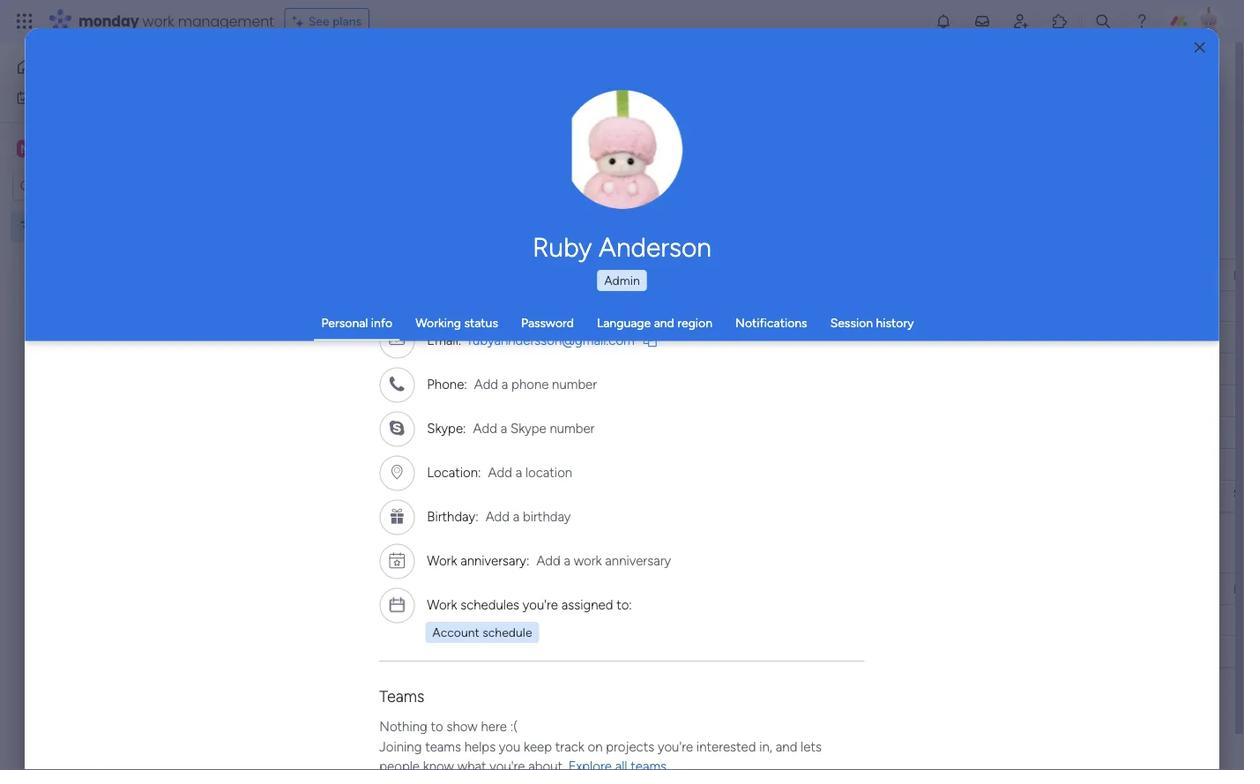 Task type: locate. For each thing, give the bounding box(es) containing it.
a up the assigned
[[564, 553, 571, 569]]

list box
[[0, 208, 225, 480]]

work up account
[[427, 596, 458, 612]]

add for add a location
[[489, 464, 513, 480]]

add inside button
[[302, 706, 324, 721]]

work for work schedules you're assigned to:
[[427, 596, 458, 612]]

see
[[308, 14, 330, 29]]

and right timelines
[[587, 95, 608, 110]]

manage
[[270, 95, 314, 110]]

location:
[[427, 464, 481, 480]]

0 vertical spatial develop
[[333, 331, 379, 346]]

invite members image
[[1013, 12, 1030, 30]]

1 horizontal spatial work
[[574, 553, 602, 569]]

management
[[178, 11, 274, 31]]

add down location: add a location in the bottom left of the page
[[486, 509, 510, 524]]

a left birthday
[[513, 509, 520, 524]]

1 develop from the top
[[333, 331, 379, 346]]

what
[[458, 758, 487, 770]]

copied! image
[[644, 333, 657, 346]]

group
[[354, 706, 386, 721]]

to:
[[617, 596, 633, 612]]

ruby
[[533, 231, 592, 263]]

0 horizontal spatial of
[[368, 95, 380, 110]]

info
[[371, 315, 393, 330]]

product
[[391, 331, 435, 346]]

add left new
[[302, 706, 324, 721]]

develop down create
[[333, 394, 379, 409]]

work right monday
[[143, 11, 174, 31]]

keep inside button
[[611, 95, 637, 110]]

add for add a birthday
[[486, 509, 510, 524]]

you're right projects
[[658, 738, 694, 754]]

ruby anderson button
[[380, 231, 865, 263]]

execute
[[383, 426, 427, 441]]

password link
[[521, 315, 574, 330]]

ruby anderson
[[533, 231, 712, 263]]

1 vertical spatial develop
[[333, 394, 379, 409]]

skype
[[511, 420, 547, 436]]

1 vertical spatial keep
[[524, 738, 552, 754]]

monday
[[79, 11, 139, 31]]

you're up schedule on the bottom of the page
[[523, 596, 559, 612]]

workspace image
[[17, 139, 34, 158]]

prd
[[383, 363, 407, 378]]

on
[[588, 738, 603, 754]]

add right skype:
[[474, 420, 498, 436]]

13
[[893, 329, 904, 343]]

rubyanndersson@gmail.com
[[469, 332, 635, 348]]

filter
[[567, 173, 595, 188]]

your
[[723, 95, 748, 110]]

and right plan on the left bottom
[[360, 426, 380, 441]]

where
[[686, 95, 720, 110]]

develop
[[333, 331, 379, 346], [333, 394, 379, 409]]

and right "in,"
[[776, 738, 798, 754]]

select product image
[[16, 12, 34, 30]]

account schedule button
[[426, 621, 540, 642]]

develop for develop a pricing strategy
[[333, 394, 379, 409]]

None field
[[1229, 265, 1245, 284], [1229, 579, 1245, 599], [1229, 265, 1245, 284], [1229, 579, 1245, 599]]

add new group button
[[269, 700, 394, 728]]

v2 done deadline image
[[828, 329, 842, 346]]

number for skype: add a skype number
[[550, 420, 595, 436]]

add down event
[[489, 464, 513, 480]]

0 vertical spatial keep
[[611, 95, 637, 110]]

and
[[587, 95, 608, 110], [654, 315, 675, 330], [360, 426, 380, 441], [776, 738, 798, 754]]

create a prd
[[333, 363, 407, 378]]

0 vertical spatial you're
[[523, 596, 559, 612]]

keep up about.
[[524, 738, 552, 754]]

Owner field
[[637, 265, 683, 284]]

phone
[[512, 376, 549, 392]]

track left where
[[640, 95, 668, 110]]

apps image
[[1051, 12, 1069, 30]]

assign
[[428, 95, 465, 110]]

owners,
[[468, 95, 511, 110]]

0 vertical spatial work
[[143, 11, 174, 31]]

new
[[327, 706, 351, 721]]

show
[[447, 719, 478, 734]]

project.
[[383, 95, 425, 110]]

number right phone
[[553, 376, 597, 392]]

2 develop from the top
[[333, 394, 379, 409]]

work
[[143, 11, 174, 31], [574, 553, 602, 569]]

0 vertical spatial number
[[553, 376, 597, 392]]

add down birthday
[[537, 553, 561, 569]]

phone:
[[427, 376, 468, 392]]

password
[[521, 315, 574, 330]]

people
[[380, 758, 420, 770]]

1 horizontal spatial of
[[671, 95, 683, 110]]

assigned
[[562, 596, 614, 612]]

of right type at the left top of page
[[368, 95, 380, 110]]

keep right timelines
[[611, 95, 637, 110]]

here
[[481, 719, 507, 734]]

notifications link
[[736, 315, 808, 330]]

2 work from the top
[[427, 596, 458, 612]]

track
[[640, 95, 668, 110], [556, 738, 585, 754]]

work down birthday:
[[427, 553, 458, 569]]

of left where
[[671, 95, 683, 110]]

schedule
[[483, 624, 533, 639]]

track left on
[[556, 738, 585, 754]]

1 vertical spatial work
[[427, 596, 458, 612]]

0 horizontal spatial keep
[[524, 738, 552, 754]]

skype: add a skype number
[[427, 420, 595, 436]]

1 horizontal spatial track
[[640, 95, 668, 110]]

know
[[423, 758, 455, 770]]

of
[[368, 95, 380, 110], [671, 95, 683, 110]]

number right the skype
[[550, 420, 595, 436]]

profile
[[628, 159, 660, 173]]

owner
[[642, 267, 679, 282]]

notifications image
[[935, 12, 953, 30]]

plan
[[333, 426, 357, 441]]

a
[[382, 331, 388, 346], [374, 363, 380, 378], [502, 376, 509, 392], [382, 394, 388, 409], [501, 420, 508, 436], [430, 426, 437, 441], [516, 464, 523, 480], [513, 509, 520, 524], [564, 553, 571, 569]]

birthday:
[[427, 509, 479, 524]]

work up the assigned
[[574, 553, 602, 569]]

0 vertical spatial track
[[640, 95, 668, 110]]

location
[[526, 464, 573, 480]]

notes
[[1139, 332, 1168, 346]]

keep
[[611, 95, 637, 110], [524, 738, 552, 754]]

develop a product roadmap
[[333, 331, 487, 346]]

0 horizontal spatial track
[[556, 738, 585, 754]]

filter button
[[539, 167, 622, 195]]

you're down "you"
[[490, 758, 526, 770]]

option
[[0, 211, 225, 214]]

help image
[[1134, 12, 1151, 30]]

session
[[831, 315, 873, 330]]

working status
[[416, 315, 498, 330]]

you're
[[523, 596, 559, 612], [658, 738, 694, 754], [490, 758, 526, 770]]

status
[[464, 315, 498, 330]]

1 vertical spatial track
[[556, 738, 585, 754]]

1 horizontal spatial keep
[[611, 95, 637, 110]]

and inside nothing to show here :( joining teams helps you keep track on projects you're interested in, and lets people know what you're about.
[[776, 738, 798, 754]]

$2
[[1234, 485, 1245, 500]]

add up strategy on the bottom of the page
[[475, 376, 499, 392]]

0 vertical spatial work
[[427, 553, 458, 569]]

lets
[[801, 738, 822, 754]]

and up "copied!" image
[[654, 315, 675, 330]]

personal info link
[[321, 315, 393, 330]]

1 work from the top
[[427, 553, 458, 569]]

1 vertical spatial number
[[550, 420, 595, 436]]

a left phone
[[502, 376, 509, 392]]

account
[[433, 624, 480, 639]]

develop down personal info link
[[333, 331, 379, 346]]

session history link
[[831, 315, 914, 330]]



Task type: vqa. For each thing, say whether or not it's contained in the screenshot.
Nov
yes



Task type: describe. For each thing, give the bounding box(es) containing it.
add for add a phone number
[[475, 376, 499, 392]]

projects
[[606, 738, 655, 754]]

meeting notes
[[1093, 332, 1168, 346]]

inbox image
[[974, 12, 992, 30]]

a left the skype
[[501, 420, 508, 436]]

teams
[[426, 738, 462, 754]]

anniversary
[[606, 553, 672, 569]]

search everything image
[[1095, 12, 1112, 30]]

admin
[[604, 273, 640, 288]]

event
[[479, 426, 510, 441]]

work for work anniversary: add a work anniversary
[[427, 553, 458, 569]]

joining
[[380, 738, 422, 754]]

develop a pricing strategy
[[333, 394, 478, 409]]

m
[[20, 141, 31, 156]]

my work image
[[16, 90, 32, 105]]

session history
[[831, 315, 914, 330]]

a left location
[[516, 464, 523, 480]]

keep inside nothing to show here :( joining teams helps you keep track on projects you're interested in, and lets people know what you're about.
[[524, 738, 552, 754]]

phone: add a phone number
[[427, 376, 597, 392]]

0 horizontal spatial work
[[143, 11, 174, 31]]

strategy
[[432, 394, 478, 409]]

sort
[[655, 173, 679, 188]]

change profile picture button
[[563, 90, 683, 210]]

Next month field
[[299, 543, 401, 566]]

high
[[994, 330, 1020, 345]]

skype:
[[427, 420, 466, 436]]

change
[[585, 159, 625, 173]]

add for add a skype number
[[474, 420, 498, 436]]

2 vertical spatial you're
[[490, 758, 526, 770]]

work anniversary: add a work anniversary
[[427, 553, 672, 569]]

language
[[597, 315, 651, 330]]

nothing to show here :( joining teams helps you keep track on projects you're interested in, and lets people know what you're about.
[[380, 719, 822, 770]]

change profile picture
[[585, 159, 660, 188]]

nov 13
[[869, 329, 904, 343]]

track inside nothing to show here :( joining teams helps you keep track on projects you're interested in, and lets people know what you're about.
[[556, 738, 585, 754]]

close image
[[1195, 41, 1206, 54]]

timelines
[[534, 95, 584, 110]]

see plans
[[308, 14, 362, 29]]

home image
[[16, 58, 34, 76]]

:(
[[511, 719, 518, 734]]

email:
[[427, 332, 462, 348]]

manage any type of project. assign owners, set timelines and keep track of where your project stands. button
[[267, 92, 860, 113]]

1 vertical spatial work
[[574, 553, 602, 569]]

to
[[431, 719, 444, 734]]

any
[[317, 95, 336, 110]]

nov
[[869, 329, 890, 343]]

monday work management
[[79, 11, 274, 31]]

develop for develop a product roadmap
[[333, 331, 379, 346]]

project
[[751, 95, 791, 110]]

in,
[[760, 738, 773, 754]]

a left launch
[[430, 426, 437, 441]]

add new group
[[302, 706, 386, 721]]

a down info
[[382, 331, 388, 346]]

teams
[[380, 687, 425, 706]]

and inside button
[[587, 95, 608, 110]]

done
[[748, 330, 777, 345]]

create
[[333, 363, 371, 378]]

work schedules you're assigned to:
[[427, 596, 633, 612]]

about.
[[529, 758, 566, 770]]

next
[[303, 543, 339, 566]]

type
[[340, 95, 365, 110]]

birthday
[[523, 509, 571, 524]]

1 of from the left
[[368, 95, 380, 110]]

helps
[[465, 738, 496, 754]]

anderson
[[599, 231, 712, 263]]

ruby anderson image
[[1195, 7, 1224, 35]]

anniversary:
[[461, 553, 530, 569]]

language and region
[[597, 315, 713, 330]]

meeting
[[1093, 332, 1136, 346]]

2 of from the left
[[671, 95, 683, 110]]

track inside button
[[640, 95, 668, 110]]

next month
[[303, 543, 397, 566]]

notifications
[[736, 315, 808, 330]]

a left prd
[[374, 363, 380, 378]]

launch
[[440, 426, 476, 441]]

language and region link
[[597, 315, 713, 330]]

history
[[876, 315, 914, 330]]

month
[[343, 543, 397, 566]]

number for phone: add a phone number
[[553, 376, 597, 392]]

m button
[[12, 134, 176, 164]]

plans
[[333, 14, 362, 29]]

schedules
[[461, 596, 520, 612]]

birthday: add a birthday
[[427, 509, 571, 524]]

1 vertical spatial you're
[[658, 738, 694, 754]]

you
[[499, 738, 521, 754]]

stands.
[[794, 95, 833, 110]]

a left pricing
[[382, 394, 388, 409]]

see plans button
[[285, 8, 370, 34]]

teams button
[[380, 687, 425, 706]]

arrow down image
[[601, 170, 622, 191]]

sort button
[[627, 167, 690, 195]]

plan and execute a launch event
[[333, 426, 510, 441]]



